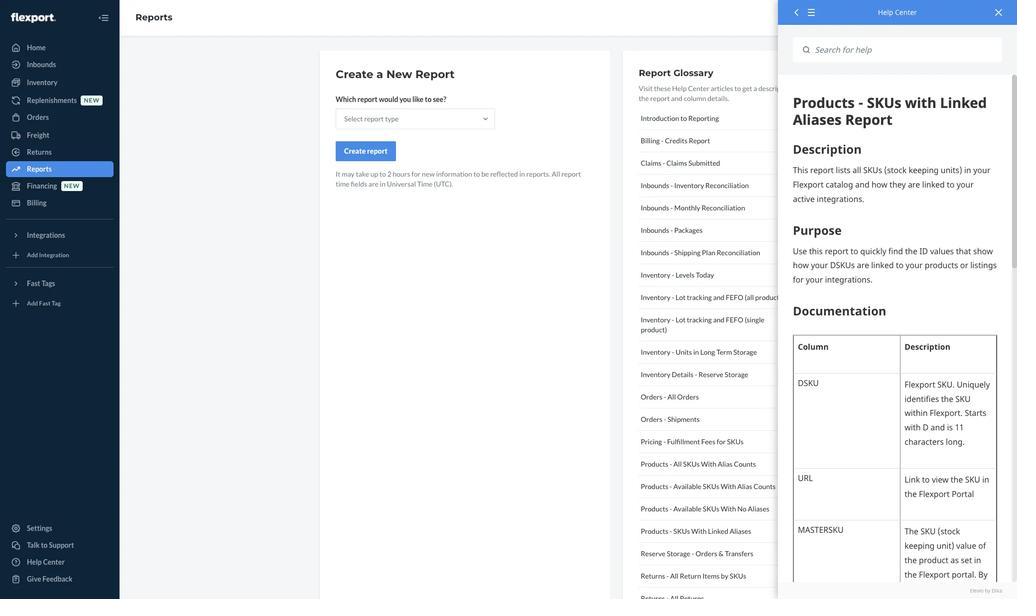 Task type: locate. For each thing, give the bounding box(es) containing it.
- for inventory - lot tracking and fefo (all products)
[[672, 293, 674, 302]]

a right get
[[754, 84, 757, 93]]

lot for inventory - lot tracking and fefo (all products)
[[676, 293, 686, 302]]

returns
[[27, 148, 52, 156], [641, 572, 665, 581]]

information
[[436, 170, 472, 178]]

add
[[27, 252, 38, 259], [27, 300, 38, 308]]

inbounds inside "inbounds - inventory reconciliation" 'button'
[[641, 181, 669, 190]]

1 vertical spatial counts
[[754, 483, 776, 491]]

- up orders - shipments
[[664, 393, 666, 402]]

1 vertical spatial reconciliation
[[702, 204, 745, 212]]

inventory - levels today
[[641, 271, 714, 279]]

with down products - all skus with alias counts button
[[721, 483, 736, 491]]

with down fees
[[701, 460, 717, 469]]

1 vertical spatial available
[[674, 505, 702, 514]]

glossary
[[674, 68, 713, 79]]

add integration link
[[6, 248, 114, 264]]

in right are
[[380, 180, 386, 188]]

fields
[[351, 180, 367, 188]]

0 horizontal spatial report
[[415, 68, 455, 81]]

reports link
[[136, 12, 172, 23], [6, 161, 114, 177]]

flexport logo image
[[11, 13, 56, 23]]

1 vertical spatial add
[[27, 300, 38, 308]]

inventory - units in long term storage button
[[639, 342, 801, 364]]

help down the 'report glossary'
[[672, 84, 687, 93]]

products - available skus with no aliases
[[641, 505, 770, 514]]

alias down pricing - fulfillment fees for skus button
[[718, 460, 733, 469]]

orders - shipments button
[[639, 409, 801, 431]]

1 products from the top
[[641, 460, 668, 469]]

1 horizontal spatial in
[[519, 170, 525, 178]]

tracking for (single
[[687, 316, 712, 324]]

reconciliation down the 'claims - claims submitted' button
[[706, 181, 749, 190]]

report right reports.
[[562, 170, 581, 178]]

1 vertical spatial reports
[[27, 165, 52, 173]]

items
[[703, 572, 720, 581]]

- for orders - all orders
[[664, 393, 666, 402]]

all inside button
[[674, 460, 682, 469]]

articles
[[711, 84, 733, 93]]

0 vertical spatial available
[[674, 483, 702, 491]]

a inside visit these help center articles to get a description of the report and column details.
[[754, 84, 757, 93]]

- for inventory - units in long term storage
[[672, 348, 674, 357]]

reserve down long
[[699, 371, 723, 379]]

fefo inside inventory - lot tracking and fefo (single product)
[[726, 316, 743, 324]]

0 vertical spatial a
[[377, 68, 383, 81]]

aliases right "no"
[[748, 505, 770, 514]]

- left shipping at top
[[671, 249, 673, 257]]

see?
[[433, 95, 446, 104]]

reconciliation for inbounds - inventory reconciliation
[[706, 181, 749, 190]]

2 vertical spatial and
[[713, 316, 725, 324]]

1 vertical spatial for
[[717, 438, 726, 446]]

inventory up orders - all orders
[[641, 371, 671, 379]]

with inside button
[[701, 460, 717, 469]]

billing inside button
[[641, 136, 660, 145]]

for inside it may take up to 2 hours for new information to be reflected in reports. all report time fields are in universal time (utc).
[[412, 170, 421, 178]]

1 vertical spatial fast
[[39, 300, 51, 308]]

hours
[[393, 170, 410, 178]]

0 horizontal spatial center
[[43, 558, 65, 567]]

inventory left levels
[[641, 271, 671, 279]]

reconciliation down "inbounds - inventory reconciliation" 'button'
[[702, 204, 745, 212]]

1 vertical spatial aliases
[[730, 528, 751, 536]]

fast
[[27, 279, 40, 288], [39, 300, 51, 308]]

center up the column
[[688, 84, 710, 93]]

returns inside "link"
[[27, 148, 52, 156]]

skus inside products - skus with linked aliases button
[[674, 528, 690, 536]]

- down 'fulfillment'
[[670, 460, 672, 469]]

billing
[[641, 136, 660, 145], [27, 199, 47, 207]]

select report type
[[344, 115, 399, 123]]

2 fefo from the top
[[726, 316, 743, 324]]

alias up "no"
[[738, 483, 752, 491]]

help inside visit these help center articles to get a description of the report and column details.
[[672, 84, 687, 93]]

help center link
[[6, 555, 114, 571]]

inbounds - packages button
[[639, 220, 801, 242]]

0 vertical spatial alias
[[718, 460, 733, 469]]

0 vertical spatial by
[[721, 572, 728, 581]]

alias inside button
[[718, 460, 733, 469]]

0 horizontal spatial new
[[64, 183, 80, 190]]

2 vertical spatial storage
[[667, 550, 691, 558]]

new for replenishments
[[84, 97, 100, 104]]

alias inside button
[[738, 483, 752, 491]]

2 vertical spatial new
[[64, 183, 80, 190]]

1 claims from the left
[[641, 159, 661, 167]]

by right items
[[721, 572, 728, 581]]

2 available from the top
[[674, 505, 702, 514]]

report up the up
[[367, 147, 388, 155]]

create for create a new report
[[336, 68, 373, 81]]

reconciliation for inbounds - monthly reconciliation
[[702, 204, 745, 212]]

a
[[377, 68, 383, 81], [754, 84, 757, 93]]

- down products - all skus with alias counts
[[670, 483, 672, 491]]

inventory inside inventory - lot tracking and fefo (single product)
[[641, 316, 671, 324]]

0 horizontal spatial reports
[[27, 165, 52, 173]]

report inside button
[[367, 147, 388, 155]]

lot down inventory - levels today
[[676, 293, 686, 302]]

linked
[[708, 528, 728, 536]]

orders up freight
[[27, 113, 49, 122]]

a left new
[[377, 68, 383, 81]]

0 horizontal spatial help center
[[27, 558, 65, 567]]

all for products
[[674, 460, 682, 469]]

1 horizontal spatial for
[[717, 438, 726, 446]]

billing down financing
[[27, 199, 47, 207]]

- left credits
[[661, 136, 664, 145]]

submitted
[[689, 159, 720, 167]]

add for add integration
[[27, 252, 38, 259]]

all inside it may take up to 2 hours for new information to be reflected in reports. all report time fields are in universal time (utc).
[[552, 170, 560, 178]]

1 tracking from the top
[[687, 293, 712, 302]]

orders up orders - shipments
[[641, 393, 663, 402]]

-
[[661, 136, 664, 145], [663, 159, 665, 167], [671, 181, 673, 190], [671, 204, 673, 212], [671, 226, 673, 235], [671, 249, 673, 257], [672, 271, 674, 279], [672, 293, 674, 302], [672, 316, 674, 324], [672, 348, 674, 357], [695, 371, 697, 379], [664, 393, 666, 402], [664, 415, 666, 424], [664, 438, 666, 446], [670, 460, 672, 469], [670, 483, 672, 491], [670, 505, 672, 514], [670, 528, 672, 536], [692, 550, 694, 558], [667, 572, 669, 581]]

available up products - skus with linked aliases
[[674, 505, 702, 514]]

- for products - all skus with alias counts
[[670, 460, 672, 469]]

billing inside 'link'
[[27, 199, 47, 207]]

1 vertical spatial storage
[[725, 371, 748, 379]]

2 vertical spatial center
[[43, 558, 65, 567]]

0 vertical spatial tracking
[[687, 293, 712, 302]]

1 vertical spatial returns
[[641, 572, 665, 581]]

tracking inside inventory - lot tracking and fefo (single product)
[[687, 316, 712, 324]]

are
[[369, 180, 379, 188]]

- inside "button"
[[671, 226, 673, 235]]

0 vertical spatial for
[[412, 170, 421, 178]]

- inside inventory - lot tracking and fefo (single product)
[[672, 316, 674, 324]]

- for inbounds - inventory reconciliation
[[671, 181, 673, 190]]

inventory - levels today button
[[639, 265, 801, 287]]

new inside it may take up to 2 hours for new information to be reflected in reports. all report time fields are in universal time (utc).
[[422, 170, 435, 178]]

0 vertical spatial add
[[27, 252, 38, 259]]

claims down billing - credits report
[[641, 159, 661, 167]]

like
[[412, 95, 424, 104]]

close navigation image
[[98, 12, 110, 24]]

0 vertical spatial lot
[[676, 293, 686, 302]]

skus inside products - available skus with alias counts button
[[703, 483, 719, 491]]

3 products from the top
[[641, 505, 668, 514]]

tracking down today
[[687, 293, 712, 302]]

0 vertical spatial new
[[84, 97, 100, 104]]

returns inside button
[[641, 572, 665, 581]]

return
[[680, 572, 701, 581]]

0 vertical spatial fefo
[[726, 293, 743, 302]]

inventory link
[[6, 75, 114, 91]]

fefo left (all
[[726, 293, 743, 302]]

inbounds left packages on the right of the page
[[641, 226, 669, 235]]

may
[[342, 170, 355, 178]]

these
[[654, 84, 671, 93]]

elevio by dixa
[[970, 588, 1002, 595]]

all for returns
[[670, 572, 679, 581]]

1 vertical spatial and
[[713, 293, 725, 302]]

counts inside button
[[754, 483, 776, 491]]

- right pricing in the bottom of the page
[[664, 438, 666, 446]]

counts for products - all skus with alias counts
[[734, 460, 756, 469]]

2 lot from the top
[[676, 316, 686, 324]]

inventory - units in long term storage
[[641, 348, 757, 357]]

it
[[336, 170, 341, 178]]

by
[[721, 572, 728, 581], [985, 588, 991, 595]]

inventory - lot tracking and fefo (all products) button
[[639, 287, 801, 309]]

0 horizontal spatial by
[[721, 572, 728, 581]]

billing - credits report button
[[639, 130, 801, 152]]

for
[[412, 170, 421, 178], [717, 438, 726, 446]]

up
[[370, 170, 378, 178]]

1 fefo from the top
[[726, 293, 743, 302]]

1 vertical spatial a
[[754, 84, 757, 93]]

- left shipments
[[664, 415, 666, 424]]

center
[[895, 7, 917, 17], [688, 84, 710, 93], [43, 558, 65, 567]]

1 vertical spatial reports link
[[6, 161, 114, 177]]

1 vertical spatial in
[[380, 180, 386, 188]]

report left type
[[364, 115, 384, 123]]

orders up pricing in the bottom of the page
[[641, 415, 663, 424]]

skus down pricing - fulfillment fees for skus
[[683, 460, 700, 469]]

0 horizontal spatial alias
[[718, 460, 733, 469]]

reconciliation inside 'button'
[[706, 181, 749, 190]]

tracking
[[687, 293, 712, 302], [687, 316, 712, 324]]

units
[[676, 348, 692, 357]]

- down inventory - levels today
[[672, 293, 674, 302]]

report down "these"
[[650, 94, 670, 103]]

tracking for (all
[[687, 293, 712, 302]]

create up which
[[336, 68, 373, 81]]

storage up return
[[667, 550, 691, 558]]

available for products - available skus with no aliases
[[674, 505, 702, 514]]

returns down freight
[[27, 148, 52, 156]]

lot inside inventory - lot tracking and fefo (single product)
[[676, 316, 686, 324]]

skus down products - available skus with alias counts
[[703, 505, 719, 514]]

skus up the reserve storage - orders & transfers
[[674, 528, 690, 536]]

products - all skus with alias counts button
[[639, 454, 801, 476]]

skus down the transfers
[[730, 572, 746, 581]]

1 horizontal spatial a
[[754, 84, 757, 93]]

1 vertical spatial alias
[[738, 483, 752, 491]]

inbounds for inbounds
[[27, 60, 56, 69]]

report inside button
[[689, 136, 710, 145]]

inbounds for inbounds - shipping plan reconciliation
[[641, 249, 669, 257]]

new up time
[[422, 170, 435, 178]]

by left dixa
[[985, 588, 991, 595]]

inventory
[[27, 78, 57, 87], [674, 181, 704, 190], [641, 271, 671, 279], [641, 293, 671, 302], [641, 316, 671, 324], [641, 348, 671, 357], [641, 371, 671, 379]]

inventory for inventory - lot tracking and fefo (all products)
[[641, 293, 671, 302]]

and inside inventory - lot tracking and fefo (single product)
[[713, 316, 725, 324]]

1 vertical spatial help
[[672, 84, 687, 93]]

inventory for inventory - lot tracking and fefo (single product)
[[641, 316, 671, 324]]

0 vertical spatial billing
[[641, 136, 660, 145]]

add down fast tags
[[27, 300, 38, 308]]

- for orders - shipments
[[664, 415, 666, 424]]

2 horizontal spatial new
[[422, 170, 435, 178]]

0 vertical spatial center
[[895, 7, 917, 17]]

products
[[641, 460, 668, 469], [641, 483, 668, 491], [641, 505, 668, 514], [641, 528, 668, 536]]

reconciliation
[[706, 181, 749, 190], [702, 204, 745, 212], [717, 249, 760, 257]]

0 vertical spatial and
[[671, 94, 683, 103]]

help up the search search box
[[878, 7, 893, 17]]

for right fees
[[717, 438, 726, 446]]

products inside button
[[641, 460, 668, 469]]

inventory up the replenishments
[[27, 78, 57, 87]]

returns for returns
[[27, 148, 52, 156]]

0 vertical spatial reconciliation
[[706, 181, 749, 190]]

- down billing - credits report
[[663, 159, 665, 167]]

reserve up returns - all return items by skus
[[641, 550, 666, 558]]

0 vertical spatial reports
[[136, 12, 172, 23]]

0 horizontal spatial help
[[27, 558, 42, 567]]

skus inside products - available skus with no aliases button
[[703, 505, 719, 514]]

2 vertical spatial reconciliation
[[717, 249, 760, 257]]

0 vertical spatial help center
[[878, 7, 917, 17]]

skus down orders - shipments button
[[727, 438, 744, 446]]

1 horizontal spatial new
[[84, 97, 100, 104]]

2 horizontal spatial in
[[693, 348, 699, 357]]

fast left tags
[[27, 279, 40, 288]]

skus inside pricing - fulfillment fees for skus button
[[727, 438, 744, 446]]

1 vertical spatial reserve
[[641, 550, 666, 558]]

inbounds inside inbounds link
[[27, 60, 56, 69]]

all for orders
[[668, 393, 676, 402]]

- up "inventory - units in long term storage"
[[672, 316, 674, 324]]

and left the column
[[671, 94, 683, 103]]

and down inventory - levels today button
[[713, 293, 725, 302]]

give
[[27, 575, 41, 584]]

2 horizontal spatial help
[[878, 7, 893, 17]]

0 vertical spatial reports link
[[136, 12, 172, 23]]

center down talk to support
[[43, 558, 65, 567]]

- down claims - claims submitted
[[671, 181, 673, 190]]

inbounds down the inbounds - packages
[[641, 249, 669, 257]]

1 available from the top
[[674, 483, 702, 491]]

in left reports.
[[519, 170, 525, 178]]

- inside 'button'
[[671, 181, 673, 190]]

add fast tag link
[[6, 296, 114, 312]]

introduction to reporting
[[641, 114, 719, 123]]

inbounds inside inbounds - packages "button"
[[641, 226, 669, 235]]

to right talk
[[41, 542, 48, 550]]

- for inbounds - packages
[[671, 226, 673, 235]]

1 horizontal spatial billing
[[641, 136, 660, 145]]

add for add fast tag
[[27, 300, 38, 308]]

&
[[719, 550, 724, 558]]

available for products - available skus with alias counts
[[674, 483, 702, 491]]

1 horizontal spatial help
[[672, 84, 687, 93]]

new up orders link
[[84, 97, 100, 104]]

1 vertical spatial tracking
[[687, 316, 712, 324]]

(all
[[745, 293, 754, 302]]

1 vertical spatial lot
[[676, 316, 686, 324]]

inventory down inventory - levels today
[[641, 293, 671, 302]]

2 tracking from the top
[[687, 316, 712, 324]]

1 vertical spatial new
[[422, 170, 435, 178]]

monthly
[[674, 204, 700, 212]]

replenishments
[[27, 96, 77, 105]]

report for create a new report
[[415, 68, 455, 81]]

0 vertical spatial returns
[[27, 148, 52, 156]]

settings link
[[6, 521, 114, 537]]

inventory for inventory - levels today
[[641, 271, 671, 279]]

1 vertical spatial fefo
[[726, 316, 743, 324]]

with left "no"
[[721, 505, 736, 514]]

home
[[27, 43, 46, 52]]

settings
[[27, 525, 52, 533]]

0 vertical spatial storage
[[734, 348, 757, 357]]

0 horizontal spatial returns
[[27, 148, 52, 156]]

0 vertical spatial in
[[519, 170, 525, 178]]

0 vertical spatial fast
[[27, 279, 40, 288]]

all up orders - shipments
[[668, 393, 676, 402]]

report for select report type
[[364, 115, 384, 123]]

create
[[336, 68, 373, 81], [344, 147, 366, 155]]

report up select report type
[[358, 95, 378, 104]]

1 vertical spatial center
[[688, 84, 710, 93]]

- left packages on the right of the page
[[671, 226, 673, 235]]

- left levels
[[672, 271, 674, 279]]

products)
[[755, 293, 785, 302]]

skus up products - available skus with no aliases
[[703, 483, 719, 491]]

with
[[701, 460, 717, 469], [721, 483, 736, 491], [721, 505, 736, 514], [691, 528, 707, 536]]

today
[[696, 271, 714, 279]]

0 horizontal spatial reports link
[[6, 161, 114, 177]]

fast left tag
[[39, 300, 51, 308]]

2
[[387, 170, 391, 178]]

0 horizontal spatial for
[[412, 170, 421, 178]]

integrations
[[27, 231, 65, 240]]

inbounds inside inbounds - monthly reconciliation button
[[641, 204, 669, 212]]

help center up give feedback
[[27, 558, 65, 567]]

available down products - all skus with alias counts
[[674, 483, 702, 491]]

counts inside button
[[734, 460, 756, 469]]

2 vertical spatial in
[[693, 348, 699, 357]]

2 add from the top
[[27, 300, 38, 308]]

aliases right linked
[[730, 528, 751, 536]]

- left monthly
[[671, 204, 673, 212]]

center inside "link"
[[43, 558, 65, 567]]

to left reporting
[[681, 114, 687, 123]]

0 vertical spatial create
[[336, 68, 373, 81]]

1 vertical spatial billing
[[27, 199, 47, 207]]

claims - claims submitted
[[641, 159, 720, 167]]

claims down credits
[[667, 159, 687, 167]]

1 vertical spatial help center
[[27, 558, 65, 567]]

which report would you like to see?
[[336, 95, 446, 104]]

help center up the search search box
[[878, 7, 917, 17]]

counts
[[734, 460, 756, 469], [754, 483, 776, 491]]

2 vertical spatial help
[[27, 558, 42, 567]]

report inside visit these help center articles to get a description of the report and column details.
[[650, 94, 670, 103]]

create up may
[[344, 147, 366, 155]]

report up the see?
[[415, 68, 455, 81]]

fefo
[[726, 293, 743, 302], [726, 316, 743, 324]]

freight link
[[6, 128, 114, 143]]

storage right term
[[734, 348, 757, 357]]

skus inside products - all skus with alias counts button
[[683, 460, 700, 469]]

give feedback
[[27, 575, 72, 584]]

1 add from the top
[[27, 252, 38, 259]]

inbounds down claims - claims submitted
[[641, 181, 669, 190]]

2 horizontal spatial report
[[689, 136, 710, 145]]

products for products - all skus with alias counts
[[641, 460, 668, 469]]

tracking down inventory - lot tracking and fefo (all products)
[[687, 316, 712, 324]]

- for products - available skus with alias counts
[[670, 483, 672, 491]]

to
[[735, 84, 741, 93], [425, 95, 432, 104], [681, 114, 687, 123], [380, 170, 386, 178], [474, 170, 480, 178], [41, 542, 48, 550]]

0 horizontal spatial billing
[[27, 199, 47, 207]]

1 horizontal spatial claims
[[667, 159, 687, 167]]

1 horizontal spatial alias
[[738, 483, 752, 491]]

in left long
[[693, 348, 699, 357]]

1 lot from the top
[[676, 293, 686, 302]]

orders for orders - shipments
[[641, 415, 663, 424]]

2 horizontal spatial center
[[895, 7, 917, 17]]

inbounds - shipping plan reconciliation button
[[639, 242, 801, 265]]

would
[[379, 95, 398, 104]]

help inside help center "link"
[[27, 558, 42, 567]]

alias for products - all skus with alias counts
[[718, 460, 733, 469]]

to right like
[[425, 95, 432, 104]]

1 horizontal spatial center
[[688, 84, 710, 93]]

for up time
[[412, 170, 421, 178]]

inbounds down home
[[27, 60, 56, 69]]

term
[[717, 348, 732, 357]]

- inside button
[[670, 460, 672, 469]]

inventory details - reserve storage
[[641, 371, 748, 379]]

1 vertical spatial create
[[344, 147, 366, 155]]

0 horizontal spatial a
[[377, 68, 383, 81]]

4 products from the top
[[641, 528, 668, 536]]

- for inbounds - shipping plan reconciliation
[[671, 249, 673, 257]]

report up "these"
[[639, 68, 671, 79]]

dixa
[[992, 588, 1002, 595]]

1 horizontal spatial by
[[985, 588, 991, 595]]

1 horizontal spatial help center
[[878, 7, 917, 17]]

inbounds inside inbounds - shipping plan reconciliation button
[[641, 249, 669, 257]]

products for products - available skus with no aliases
[[641, 505, 668, 514]]

all down 'fulfillment'
[[674, 460, 682, 469]]

and down inventory - lot tracking and fefo (all products) button
[[713, 316, 725, 324]]

- up products - skus with linked aliases
[[670, 505, 672, 514]]

reconciliation down inbounds - packages "button"
[[717, 249, 760, 257]]

inbounds - monthly reconciliation
[[641, 204, 745, 212]]

0 vertical spatial reserve
[[699, 371, 723, 379]]

create inside create report button
[[344, 147, 366, 155]]

all left return
[[670, 572, 679, 581]]

lot up units
[[676, 316, 686, 324]]

inventory up monthly
[[674, 181, 704, 190]]

- for inventory - levels today
[[672, 271, 674, 279]]

0 horizontal spatial claims
[[641, 159, 661, 167]]

fefo for (all
[[726, 293, 743, 302]]

returns link
[[6, 144, 114, 160]]

0 vertical spatial counts
[[734, 460, 756, 469]]

2 products from the top
[[641, 483, 668, 491]]

1 horizontal spatial returns
[[641, 572, 665, 581]]



Task type: vqa. For each thing, say whether or not it's contained in the screenshot.
THE GIVE
yes



Task type: describe. For each thing, give the bounding box(es) containing it.
1 horizontal spatial reports
[[136, 12, 172, 23]]

shipping
[[674, 249, 701, 257]]

0 horizontal spatial in
[[380, 180, 386, 188]]

with left linked
[[691, 528, 707, 536]]

and for inventory - lot tracking and fefo (all products)
[[713, 293, 725, 302]]

1 horizontal spatial reports link
[[136, 12, 172, 23]]

talk to support
[[27, 542, 74, 550]]

levels
[[676, 271, 695, 279]]

lot for inventory - lot tracking and fefo (single product)
[[676, 316, 686, 324]]

description
[[759, 84, 793, 93]]

to left be at the left of page
[[474, 170, 480, 178]]

- for returns - all return items by skus
[[667, 572, 669, 581]]

counts for products - available skus with alias counts
[[754, 483, 776, 491]]

storage inside inventory details - reserve storage button
[[725, 371, 748, 379]]

inventory details - reserve storage button
[[639, 364, 801, 387]]

reserve storage - orders & transfers button
[[639, 543, 801, 566]]

create a new report
[[336, 68, 455, 81]]

report for create report
[[367, 147, 388, 155]]

help center inside "link"
[[27, 558, 65, 567]]

reports inside reports link
[[27, 165, 52, 173]]

to left the 2
[[380, 170, 386, 178]]

orders for orders
[[27, 113, 49, 122]]

inventory - lot tracking and fefo (single product)
[[641, 316, 765, 334]]

new
[[386, 68, 412, 81]]

inbounds for inbounds - inventory reconciliation
[[641, 181, 669, 190]]

inbounds - shipping plan reconciliation
[[641, 249, 760, 257]]

report for which report would you like to see?
[[358, 95, 378, 104]]

create report button
[[336, 141, 396, 161]]

reserve storage - orders & transfers
[[641, 550, 754, 558]]

1 horizontal spatial reserve
[[699, 371, 723, 379]]

report glossary
[[639, 68, 713, 79]]

report inside it may take up to 2 hours for new information to be reflected in reports. all report time fields are in universal time (utc).
[[562, 170, 581, 178]]

fulfillment
[[667, 438, 700, 446]]

pricing - fulfillment fees for skus
[[641, 438, 744, 446]]

- for products - available skus with no aliases
[[670, 505, 672, 514]]

new for financing
[[64, 183, 80, 190]]

orders left &
[[696, 550, 717, 558]]

- for pricing - fulfillment fees for skus
[[664, 438, 666, 446]]

support
[[49, 542, 74, 550]]

of
[[794, 84, 801, 93]]

time
[[336, 180, 350, 188]]

storage inside "inventory - units in long term storage" button
[[734, 348, 757, 357]]

pricing
[[641, 438, 662, 446]]

skus inside the returns - all return items by skus button
[[730, 572, 746, 581]]

reflected
[[490, 170, 518, 178]]

fefo for (single
[[726, 316, 743, 324]]

1 vertical spatial by
[[985, 588, 991, 595]]

fast tags button
[[6, 276, 114, 292]]

0 vertical spatial help
[[878, 7, 893, 17]]

products - available skus with alias counts button
[[639, 476, 801, 499]]

products for products - available skus with alias counts
[[641, 483, 668, 491]]

shipments
[[668, 415, 700, 424]]

by inside button
[[721, 572, 728, 581]]

0 horizontal spatial reserve
[[641, 550, 666, 558]]

inbounds - inventory reconciliation
[[641, 181, 749, 190]]

returns for returns - all return items by skus
[[641, 572, 665, 581]]

- up returns - all return items by skus
[[692, 550, 694, 558]]

credits
[[665, 136, 688, 145]]

with for products - available skus with no aliases
[[721, 505, 736, 514]]

billing for billing - credits report
[[641, 136, 660, 145]]

integrations button
[[6, 228, 114, 244]]

products - skus with linked aliases button
[[639, 521, 801, 543]]

elevio
[[970, 588, 984, 595]]

it may take up to 2 hours for new information to be reflected in reports. all report time fields are in universal time (utc).
[[336, 170, 581, 188]]

details
[[672, 371, 694, 379]]

center inside visit these help center articles to get a description of the report and column details.
[[688, 84, 710, 93]]

alias for products - available skus with alias counts
[[738, 483, 752, 491]]

report for billing - credits report
[[689, 136, 710, 145]]

fees
[[701, 438, 715, 446]]

feedback
[[43, 575, 72, 584]]

inventory - lot tracking and fefo (single product) button
[[639, 309, 801, 342]]

integration
[[39, 252, 69, 259]]

and inside visit these help center articles to get a description of the report and column details.
[[671, 94, 683, 103]]

products - available skus with no aliases button
[[639, 499, 801, 521]]

returns - all return items by skus button
[[639, 566, 801, 588]]

products for products - skus with linked aliases
[[641, 528, 668, 536]]

fast tags
[[27, 279, 55, 288]]

product)
[[641, 326, 667, 334]]

create for create report
[[344, 147, 366, 155]]

visit these help center articles to get a description of the report and column details.
[[639, 84, 801, 103]]

- for products - skus with linked aliases
[[670, 528, 672, 536]]

tags
[[42, 279, 55, 288]]

- for inbounds - monthly reconciliation
[[671, 204, 673, 212]]

to inside talk to support button
[[41, 542, 48, 550]]

inbounds for inbounds - packages
[[641, 226, 669, 235]]

inventory for inventory
[[27, 78, 57, 87]]

with for products - available skus with alias counts
[[721, 483, 736, 491]]

packages
[[674, 226, 703, 235]]

billing for billing
[[27, 199, 47, 207]]

to inside introduction to reporting button
[[681, 114, 687, 123]]

orders - all orders button
[[639, 387, 801, 409]]

- for inventory - lot tracking and fefo (single product)
[[672, 316, 674, 324]]

freight
[[27, 131, 49, 139]]

- for billing - credits report
[[661, 136, 664, 145]]

products - skus with linked aliases
[[641, 528, 751, 536]]

financing
[[27, 182, 57, 190]]

- right details
[[695, 371, 697, 379]]

products - available skus with alias counts
[[641, 483, 776, 491]]

2 claims from the left
[[667, 159, 687, 167]]

home link
[[6, 40, 114, 56]]

create report
[[344, 147, 388, 155]]

fast inside dropdown button
[[27, 279, 40, 288]]

transfers
[[725, 550, 754, 558]]

Search search field
[[810, 37, 1002, 62]]

inbounds - inventory reconciliation button
[[639, 175, 801, 197]]

(single
[[745, 316, 765, 324]]

inventory for inventory details - reserve storage
[[641, 371, 671, 379]]

in inside button
[[693, 348, 699, 357]]

introduction
[[641, 114, 679, 123]]

add fast tag
[[27, 300, 61, 308]]

and for inventory - lot tracking and fefo (single product)
[[713, 316, 725, 324]]

storage inside reserve storage - orders & transfers button
[[667, 550, 691, 558]]

orders - all orders
[[641, 393, 699, 402]]

1 horizontal spatial report
[[639, 68, 671, 79]]

select
[[344, 115, 363, 123]]

column
[[684, 94, 706, 103]]

no
[[738, 505, 747, 514]]

orders link
[[6, 110, 114, 126]]

inventory inside 'button'
[[674, 181, 704, 190]]

orders for orders - all orders
[[641, 393, 663, 402]]

long
[[700, 348, 715, 357]]

which
[[336, 95, 356, 104]]

time
[[417, 180, 433, 188]]

inbounds for inbounds - monthly reconciliation
[[641, 204, 669, 212]]

for inside pricing - fulfillment fees for skus button
[[717, 438, 726, 446]]

(utc).
[[434, 180, 453, 188]]

with for products - all skus with alias counts
[[701, 460, 717, 469]]

- for claims - claims submitted
[[663, 159, 665, 167]]

pricing - fulfillment fees for skus button
[[639, 431, 801, 454]]

plan
[[702, 249, 716, 257]]

products - all skus with alias counts
[[641, 460, 756, 469]]

orders up shipments
[[677, 393, 699, 402]]

to inside visit these help center articles to get a description of the report and column details.
[[735, 84, 741, 93]]

give feedback button
[[6, 572, 114, 588]]

0 vertical spatial aliases
[[748, 505, 770, 514]]

billing link
[[6, 195, 114, 211]]

inventory for inventory - units in long term storage
[[641, 348, 671, 357]]



